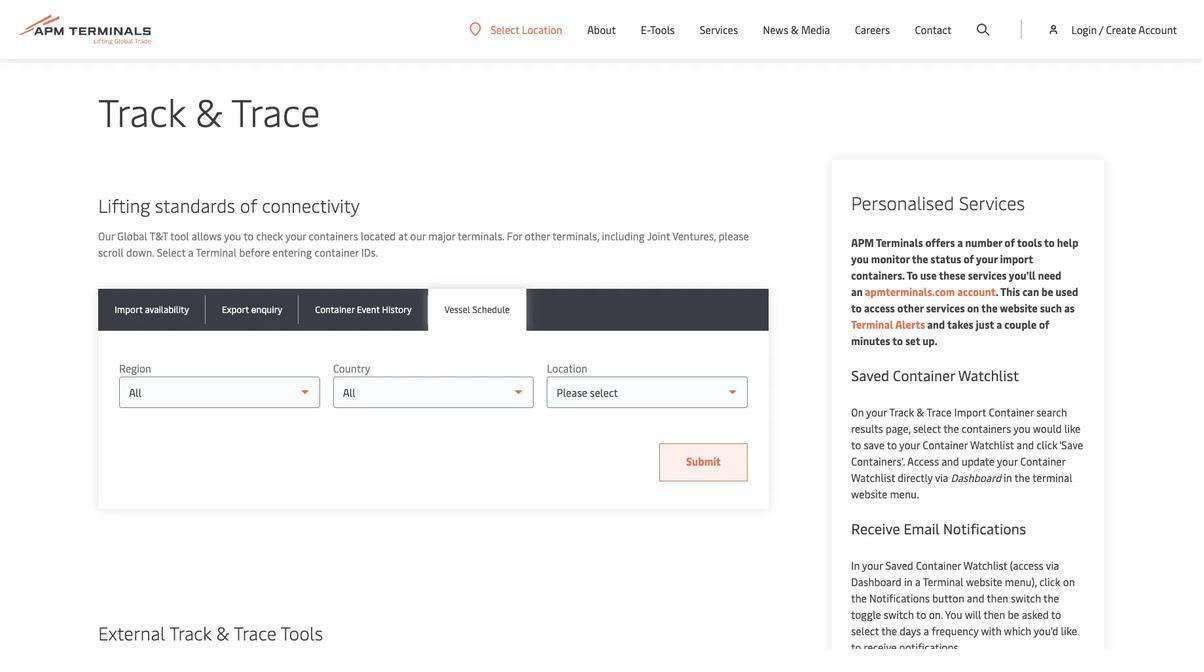 Task type: describe. For each thing, give the bounding box(es) containing it.
your inside our global t&t tool allows you to check your containers located at our major terminals. for other terminals, including joint ventures, please scroll down. select a terminal before entering container ids.
[[286, 229, 306, 243]]

& inside on your track & trace import container search results page, select the containers you would like to save to your container watchlist and click 'save containers'. access and update your container watchlist directly via
[[917, 405, 925, 419]]

of inside and takes just a couple of minutes to set up.
[[1039, 317, 1050, 331]]

services inside . this can be used to access other services on the website such as terminal alerts
[[926, 301, 965, 315]]

of up check
[[240, 193, 257, 217]]

in inside in your saved container watchlist (access via dashboard in a terminal website menu), click on the notifications button and then switch the toggle switch to on. you will then be asked to select the days a frequency with which you'd like to receive notifications.
[[905, 574, 913, 589]]

contact button
[[915, 0, 952, 59]]

container up would
[[989, 405, 1034, 419]]

login / create account link
[[1048, 0, 1178, 59]]

and inside and takes just a couple of minutes to set up.
[[928, 317, 945, 331]]

dashboard inside in your saved container watchlist (access via dashboard in a terminal website menu), click on the notifications button and then switch the toggle switch to on. you will then be asked to select the days a frequency with which you'd like to receive notifications.
[[852, 574, 902, 589]]

track & trace
[[98, 85, 320, 137]]

search
[[1037, 405, 1068, 419]]

a up days
[[916, 574, 921, 589]]

select inside our global t&t tool allows you to check your containers located at our major terminals. for other terminals, including joint ventures, please scroll down. select a terminal before entering container ids.
[[157, 245, 186, 259]]

and down would
[[1017, 438, 1035, 452]]

click inside on your track & trace import container search results page, select the containers you would like to save to your container watchlist and click 'save containers'. access and update your container watchlist directly via
[[1037, 438, 1058, 452]]

0 vertical spatial track
[[98, 85, 186, 137]]

access
[[908, 454, 939, 468]]

to left the receive
[[852, 640, 862, 649]]

tool
[[170, 229, 189, 243]]

page,
[[886, 421, 911, 436]]

to inside and takes just a couple of minutes to set up.
[[893, 333, 903, 348]]

just
[[976, 317, 995, 331]]

this
[[1001, 284, 1021, 299]]

our
[[410, 229, 426, 243]]

be inside . this can be used to access other services on the website such as terminal alerts
[[1042, 284, 1054, 299]]

receive
[[852, 519, 901, 538]]

before
[[239, 245, 270, 259]]

containers.
[[852, 268, 905, 282]]

to left save
[[852, 438, 862, 452]]

external track & trace tools
[[98, 620, 323, 645]]

import availability button
[[98, 289, 206, 331]]

connectivity
[[262, 193, 360, 217]]

global inside our global t&t tool allows you to check your containers located at our major terminals. for other terminals, including joint ventures, please scroll down. select a terminal before entering container ids.
[[117, 229, 147, 243]]

& inside popup button
[[791, 22, 799, 37]]

track inside on your track & trace import container search results page, select the containers you would like to save to your container watchlist and click 'save containers'. access and update your container watchlist directly via
[[890, 405, 915, 419]]

and up in the terminal website menu.
[[942, 454, 960, 468]]

the up the toggle
[[852, 591, 867, 605]]

about
[[588, 22, 616, 37]]

containers inside on your track & trace import container search results page, select the containers you would like to save to your container watchlist and click 'save containers'. access and update your container watchlist directly via
[[962, 421, 1012, 436]]

in the terminal website menu.
[[852, 470, 1073, 501]]

e-
[[641, 22, 650, 37]]

on inside in your saved container watchlist (access via dashboard in a terminal website menu), click on the notifications button and then switch the toggle switch to on. you will then be asked to select the days a frequency with which you'd like to receive notifications.
[[1064, 574, 1075, 589]]

e-tools
[[641, 22, 675, 37]]

number
[[966, 235, 1003, 250]]

container
[[315, 245, 359, 259]]

joint
[[647, 229, 670, 243]]

container down 'up.'
[[893, 366, 955, 385]]

watchlist up update
[[971, 438, 1015, 452]]

terminals.
[[458, 229, 505, 243]]

menu.
[[890, 487, 920, 501]]

like inside on your track & trace import container search results page, select the containers you would like to save to your container watchlist and click 'save containers'. access and update your container watchlist directly via
[[1065, 421, 1081, 436]]

account
[[1139, 22, 1178, 37]]

your down page,
[[900, 438, 920, 452]]

a inside and takes just a couple of minutes to set up.
[[997, 317, 1002, 331]]

in inside in the terminal website menu.
[[1004, 470, 1013, 485]]

with
[[981, 624, 1002, 638]]

as
[[1065, 301, 1075, 315]]

help
[[1058, 235, 1079, 250]]

ventures,
[[673, 229, 716, 243]]

which
[[1004, 624, 1032, 638]]

to down page,
[[887, 438, 897, 452]]

1 horizontal spatial notifications
[[944, 519, 1027, 538]]

minutes
[[852, 333, 891, 348]]

located
[[361, 229, 396, 243]]

tab list containing import availability
[[98, 289, 769, 331]]

a inside our global t&t tool allows you to check your containers located at our major terminals. for other terminals, including joint ventures, please scroll down. select a terminal before entering container ids.
[[188, 245, 194, 259]]

import inside on your track & trace import container search results page, select the containers you would like to save to your container watchlist and click 'save containers'. access and update your container watchlist directly via
[[955, 405, 987, 419]]

tools
[[1018, 235, 1042, 250]]

website for this
[[1000, 301, 1038, 315]]

takes
[[948, 317, 974, 331]]

select location
[[491, 22, 563, 36]]

import availability
[[115, 303, 189, 316]]

to left on.
[[917, 607, 927, 622]]

at
[[398, 229, 408, 243]]

account
[[958, 284, 996, 299]]

apmterminals.com account link
[[863, 284, 996, 299]]

scroll
[[98, 245, 124, 259]]

'save
[[1060, 438, 1084, 452]]

to inside . this can be used to access other services on the website such as terminal alerts
[[852, 301, 862, 315]]

the up the asked
[[1044, 591, 1060, 605]]

news
[[763, 22, 789, 37]]

apm
[[852, 235, 874, 250]]

import inside import availability "button"
[[115, 303, 143, 316]]

external
[[98, 620, 165, 645]]

0 vertical spatial trace
[[231, 85, 320, 137]]

1 horizontal spatial services
[[959, 190, 1026, 215]]

. this can be used to access other services on the website such as terminal alerts
[[852, 284, 1079, 331]]

watchlist down just on the right of the page
[[959, 366, 1019, 385]]

you inside our global t&t tool allows you to check your containers located at our major terminals. for other terminals, including joint ventures, please scroll down. select a terminal before entering container ids.
[[224, 229, 241, 243]]

0 vertical spatial services
[[700, 22, 738, 37]]

terminals
[[876, 235, 923, 250]]

you inside on your track & trace import container search results page, select the containers you would like to save to your container watchlist and click 'save containers'. access and update your container watchlist directly via
[[1014, 421, 1031, 436]]

frequency
[[932, 624, 979, 638]]

will
[[965, 607, 982, 622]]

up.
[[923, 333, 938, 348]]

apm terminals offers a number of tools to help you monitor the status of your import containers. to use these services you'll need an
[[852, 235, 1079, 299]]

contact
[[915, 22, 952, 37]]

your inside in your saved container watchlist (access via dashboard in a terminal website menu), click on the notifications button and then switch the toggle switch to on. you will then be asked to select the days a frequency with which you'd like to receive notifications.
[[863, 558, 883, 572]]

submit button
[[660, 443, 748, 481]]

receive email notifications
[[852, 519, 1027, 538]]

to
[[907, 268, 918, 282]]

in
[[852, 558, 860, 572]]

website inside in the terminal website menu.
[[852, 487, 888, 501]]

0 vertical spatial location
[[522, 22, 563, 36]]

country
[[333, 361, 370, 375]]

to inside our global t&t tool allows you to check your containers located at our major terminals. for other terminals, including joint ventures, please scroll down. select a terminal before entering container ids.
[[244, 229, 254, 243]]

major
[[429, 229, 455, 243]]

container event history button
[[299, 289, 428, 331]]

vessel schedule
[[445, 303, 510, 316]]

history
[[382, 303, 412, 316]]

button
[[933, 591, 965, 605]]

status
[[931, 252, 962, 266]]

select inside in your saved container watchlist (access via dashboard in a terminal website menu), click on the notifications button and then switch the toggle switch to on. you will then be asked to select the days a frequency with which you'd like to receive notifications.
[[852, 624, 879, 638]]

submit
[[686, 454, 721, 468]]

ids.
[[361, 245, 378, 259]]

via inside on your track & trace import container search results page, select the containers you would like to save to your container watchlist and click 'save containers'. access and update your container watchlist directly via
[[936, 470, 949, 485]]

0 vertical spatial dashboard
[[951, 470, 1002, 485]]

days
[[900, 624, 921, 638]]

and takes just a couple of minutes to set up.
[[852, 317, 1050, 348]]

0 horizontal spatial tools
[[281, 620, 323, 645]]

containers'.
[[852, 454, 906, 468]]

results
[[852, 421, 884, 436]]

directly
[[898, 470, 933, 485]]

terminal inside . this can be used to access other services on the website such as terminal alerts
[[852, 317, 894, 331]]

entering
[[273, 245, 312, 259]]

export еnquiry
[[222, 303, 282, 316]]

trace inside on your track & trace import container search results page, select the containers you would like to save to your container watchlist and click 'save containers'. access and update your container watchlist directly via
[[927, 405, 952, 419]]

1 vertical spatial then
[[984, 607, 1006, 622]]

0 vertical spatial then
[[987, 591, 1009, 605]]

container up access at the bottom of page
[[923, 438, 968, 452]]



Task type: vqa. For each thing, say whether or not it's contained in the screenshot.
Técnico
no



Task type: locate. For each thing, give the bounding box(es) containing it.
used
[[1056, 284, 1079, 299]]

can
[[1023, 284, 1040, 299]]

availability
[[145, 303, 189, 316]]

select down the toggle
[[852, 624, 879, 638]]

a up notifications.
[[924, 624, 929, 638]]

and up 'up.'
[[928, 317, 945, 331]]

you'd
[[1034, 624, 1059, 638]]

1 vertical spatial dashboard
[[852, 574, 902, 589]]

1 vertical spatial terminal
[[852, 317, 894, 331]]

terminal up minutes
[[852, 317, 894, 331]]

export еnquiry button
[[206, 289, 299, 331]]

0 vertical spatial other
[[525, 229, 550, 243]]

trace
[[231, 85, 320, 137], [927, 405, 952, 419], [234, 620, 277, 645]]

0 vertical spatial like
[[1065, 421, 1081, 436]]

login
[[1072, 22, 1097, 37]]

access
[[864, 301, 895, 315]]

terminal down "allows"
[[196, 245, 237, 259]]

container inside in your saved container watchlist (access via dashboard in a terminal website menu), click on the notifications button and then switch the toggle switch to on. you will then be asked to select the days a frequency with which you'd like to receive notifications.
[[916, 558, 961, 572]]

1 horizontal spatial select
[[491, 22, 520, 36]]

services left the news
[[700, 22, 738, 37]]

like
[[1065, 421, 1081, 436], [1061, 624, 1078, 638]]

to up "you'd"
[[1052, 607, 1062, 622]]

region
[[119, 361, 151, 375]]

0 vertical spatial global
[[98, 44, 125, 56]]

0 horizontal spatial import
[[115, 303, 143, 316]]

a right just on the right of the page
[[997, 317, 1002, 331]]

then
[[987, 591, 1009, 605], [984, 607, 1006, 622]]

on right the menu),
[[1064, 574, 1075, 589]]

switch up days
[[884, 607, 914, 622]]

container left 'event'
[[315, 303, 355, 316]]

you left would
[[1014, 421, 1031, 436]]

0 vertical spatial saved
[[852, 366, 890, 385]]

1 vertical spatial services
[[926, 301, 965, 315]]

1 horizontal spatial containers
[[962, 421, 1012, 436]]

1 vertical spatial select
[[157, 245, 186, 259]]

0 horizontal spatial via
[[936, 470, 949, 485]]

in up days
[[905, 574, 913, 589]]

>
[[157, 44, 162, 56]]

media
[[802, 22, 830, 37]]

to up "before"
[[244, 229, 254, 243]]

0 vertical spatial notifications
[[944, 519, 1027, 538]]

allows
[[192, 229, 222, 243]]

and up the will
[[967, 591, 985, 605]]

lifting standards of connectivity
[[98, 193, 360, 217]]

click down the (access
[[1040, 574, 1061, 589]]

1 vertical spatial website
[[852, 487, 888, 501]]

0 horizontal spatial select
[[852, 624, 879, 638]]

2 vertical spatial website
[[966, 574, 1003, 589]]

1 horizontal spatial tools
[[650, 22, 675, 37]]

container up "button"
[[916, 558, 961, 572]]

0 horizontal spatial containers
[[309, 229, 358, 243]]

saved
[[852, 366, 890, 385], [886, 558, 914, 572]]

1 vertical spatial notifications
[[870, 591, 930, 605]]

container inside 'button'
[[315, 303, 355, 316]]

the up to at the top
[[912, 252, 929, 266]]

2 vertical spatial you
[[1014, 421, 1031, 436]]

and inside in your saved container watchlist (access via dashboard in a terminal website menu), click on the notifications button and then switch the toggle switch to on. you will then be asked to select the days a frequency with which you'd like to receive notifications.
[[967, 591, 985, 605]]

save
[[864, 438, 885, 452]]

watchlist
[[959, 366, 1019, 385], [971, 438, 1015, 452], [852, 470, 896, 485], [964, 558, 1008, 572]]

lifting
[[98, 193, 150, 217]]

container event history
[[315, 303, 412, 316]]

the right page,
[[944, 421, 960, 436]]

global left the home
[[98, 44, 125, 56]]

notifications up days
[[870, 591, 930, 605]]

these
[[939, 268, 966, 282]]

1 horizontal spatial services
[[968, 268, 1007, 282]]

1 vertical spatial be
[[1008, 607, 1020, 622]]

0 horizontal spatial on
[[968, 301, 980, 315]]

0 horizontal spatial select
[[157, 245, 186, 259]]

website down containers'.
[[852, 487, 888, 501]]

you inside apm terminals offers a number of tools to help you monitor the status of your import containers. to use these services you'll need an
[[852, 252, 869, 266]]

other up 'alerts'
[[898, 301, 924, 315]]

the inside in the terminal website menu.
[[1015, 470, 1031, 485]]

apmterminals.com
[[865, 284, 955, 299]]

tt image
[[0, 0, 1203, 38]]

to down an
[[852, 301, 862, 315]]

0 vertical spatial click
[[1037, 438, 1058, 452]]

1 vertical spatial track
[[890, 405, 915, 419]]

watchlist down containers'.
[[852, 470, 896, 485]]

on.
[[929, 607, 943, 622]]

terminal inside in your saved container watchlist (access via dashboard in a terminal website menu), click on the notifications button and then switch the toggle switch to on. you will then be asked to select the days a frequency with which you'd like to receive notifications.
[[923, 574, 964, 589]]

schedule
[[473, 303, 510, 316]]

0 vertical spatial via
[[936, 470, 949, 485]]

1 vertical spatial saved
[[886, 558, 914, 572]]

1 horizontal spatial you
[[852, 252, 869, 266]]

0 vertical spatial import
[[115, 303, 143, 316]]

the up the receive
[[882, 624, 897, 638]]

0 horizontal spatial you
[[224, 229, 241, 243]]

0 vertical spatial you
[[224, 229, 241, 243]]

monitor
[[872, 252, 910, 266]]

event
[[357, 303, 380, 316]]

saved down minutes
[[852, 366, 890, 385]]

1 vertical spatial import
[[955, 405, 987, 419]]

the inside . this can be used to access other services on the website such as terminal alerts
[[982, 301, 998, 315]]

like up 'save
[[1065, 421, 1081, 436]]

be up which
[[1008, 607, 1020, 622]]

containers up container
[[309, 229, 358, 243]]

import up update
[[955, 405, 987, 419]]

the up just on the right of the page
[[982, 301, 998, 315]]

global home >
[[98, 44, 162, 56]]

via inside in your saved container watchlist (access via dashboard in a terminal website menu), click on the notifications button and then switch the toggle switch to on. you will then be asked to select the days a frequency with which you'd like to receive notifications.
[[1046, 558, 1060, 572]]

1 vertical spatial you
[[852, 252, 869, 266]]

website inside in your saved container watchlist (access via dashboard in a terminal website menu), click on the notifications button and then switch the toggle switch to on. you will then be asked to select the days a frequency with which you'd like to receive notifications.
[[966, 574, 1003, 589]]

terminal inside our global t&t tool allows you to check your containers located at our major terminals. for other terminals, including joint ventures, please scroll down. select a terminal before entering container ids.
[[196, 245, 237, 259]]

on down the 'account'
[[968, 301, 980, 315]]

a inside apm terminals offers a number of tools to help you monitor the status of your import containers. to use these services you'll need an
[[958, 235, 963, 250]]

via right the (access
[[1046, 558, 1060, 572]]

0 horizontal spatial in
[[905, 574, 913, 589]]

import
[[1001, 252, 1033, 266]]

select inside on your track & trace import container search results page, select the containers you would like to save to your container watchlist and click 'save containers'. access and update your container watchlist directly via
[[914, 421, 942, 436]]

in
[[1004, 470, 1013, 485], [905, 574, 913, 589]]

a down tool
[[188, 245, 194, 259]]

2 vertical spatial trace
[[234, 620, 277, 645]]

0 vertical spatial terminal
[[196, 245, 237, 259]]

in your saved container watchlist (access via dashboard in a terminal website menu), click on the notifications button and then switch the toggle switch to on. you will then be asked to select the days a frequency with which you'd like to receive notifications.
[[852, 558, 1078, 649]]

be
[[1042, 284, 1054, 299], [1008, 607, 1020, 622]]

2 horizontal spatial you
[[1014, 421, 1031, 436]]

services up number
[[959, 190, 1026, 215]]

track down the home
[[98, 85, 186, 137]]

0 horizontal spatial dashboard
[[852, 574, 902, 589]]

1 vertical spatial other
[[898, 301, 924, 315]]

select right page,
[[914, 421, 942, 436]]

other
[[525, 229, 550, 243], [898, 301, 924, 315]]

containers inside our global t&t tool allows you to check your containers located at our major terminals. for other terminals, including joint ventures, please scroll down. select a terminal before entering container ids.
[[309, 229, 358, 243]]

notifications.
[[900, 640, 961, 649]]

global up down.
[[117, 229, 147, 243]]

on inside . this can be used to access other services on the website such as terminal alerts
[[968, 301, 980, 315]]

be down the need
[[1042, 284, 1054, 299]]

via
[[936, 470, 949, 485], [1046, 558, 1060, 572]]

import left "availability"
[[115, 303, 143, 316]]

your inside apm terminals offers a number of tools to help you monitor the status of your import containers. to use these services you'll need an
[[977, 252, 998, 266]]

you down apm
[[852, 252, 869, 266]]

1 horizontal spatial select
[[914, 421, 942, 436]]

1 vertical spatial click
[[1040, 574, 1061, 589]]

container up the terminal
[[1021, 454, 1066, 468]]

track up page,
[[890, 405, 915, 419]]

set
[[906, 333, 921, 348]]

dashboard down update
[[951, 470, 1002, 485]]

0 vertical spatial select
[[914, 421, 942, 436]]

1 horizontal spatial dashboard
[[951, 470, 1002, 485]]

be inside in your saved container watchlist (access via dashboard in a terminal website menu), click on the notifications button and then switch the toggle switch to on. you will then be asked to select the days a frequency with which you'd like to receive notifications.
[[1008, 607, 1020, 622]]

еnquiry
[[251, 303, 282, 316]]

global
[[98, 44, 125, 56], [117, 229, 147, 243]]

personalised
[[852, 190, 955, 215]]

via down access at the bottom of page
[[936, 470, 949, 485]]

0 vertical spatial select
[[491, 22, 520, 36]]

dashboard down in
[[852, 574, 902, 589]]

0 vertical spatial tools
[[650, 22, 675, 37]]

select location button
[[470, 22, 563, 36]]

1 vertical spatial global
[[117, 229, 147, 243]]

to left set at the bottom right of the page
[[893, 333, 903, 348]]

toggle
[[852, 607, 882, 622]]

of down the such at the right of the page
[[1039, 317, 1050, 331]]

1 vertical spatial tools
[[281, 620, 323, 645]]

other inside our global t&t tool allows you to check your containers located at our major terminals. for other terminals, including joint ventures, please scroll down. select a terminal before entering container ids.
[[525, 229, 550, 243]]

1 vertical spatial containers
[[962, 421, 1012, 436]]

0 vertical spatial on
[[968, 301, 980, 315]]

/
[[1100, 22, 1104, 37]]

tab list
[[98, 289, 769, 331]]

other inside . this can be used to access other services on the website such as terminal alerts
[[898, 301, 924, 315]]

1 vertical spatial via
[[1046, 558, 1060, 572]]

you
[[946, 607, 963, 622]]

vessel
[[445, 303, 470, 316]]

1 horizontal spatial on
[[1064, 574, 1075, 589]]

news & media
[[763, 22, 830, 37]]

services up . at the right
[[968, 268, 1007, 282]]

0 vertical spatial switch
[[1011, 591, 1042, 605]]

.
[[996, 284, 999, 299]]

1 vertical spatial like
[[1061, 624, 1078, 638]]

the inside on your track & trace import container search results page, select the containers you would like to save to your container watchlist and click 'save containers'. access and update your container watchlist directly via
[[944, 421, 960, 436]]

0 vertical spatial in
[[1004, 470, 1013, 485]]

0 horizontal spatial be
[[1008, 607, 1020, 622]]

0 horizontal spatial services
[[926, 301, 965, 315]]

a
[[958, 235, 963, 250], [188, 245, 194, 259], [997, 317, 1002, 331], [916, 574, 921, 589], [924, 624, 929, 638]]

then down the menu),
[[987, 591, 1009, 605]]

saved inside in your saved container watchlist (access via dashboard in a terminal website menu), click on the notifications button and then switch the toggle switch to on. you will then be asked to select the days a frequency with which you'd like to receive notifications.
[[886, 558, 914, 572]]

services up "takes"
[[926, 301, 965, 315]]

website up the will
[[966, 574, 1003, 589]]

including
[[602, 229, 645, 243]]

your right in
[[863, 558, 883, 572]]

0 vertical spatial services
[[968, 268, 1007, 282]]

your up results
[[867, 405, 887, 419]]

0 horizontal spatial switch
[[884, 607, 914, 622]]

1 horizontal spatial other
[[898, 301, 924, 315]]

terminal
[[1033, 470, 1073, 485]]

1 vertical spatial location
[[547, 361, 588, 375]]

saved down email
[[886, 558, 914, 572]]

t&t
[[150, 229, 168, 243]]

then up "with"
[[984, 607, 1006, 622]]

1 vertical spatial services
[[959, 190, 1026, 215]]

our global t&t tool allows you to check your containers located at our major terminals. for other terminals, including joint ventures, please scroll down. select a terminal before entering container ids.
[[98, 229, 749, 259]]

to inside apm terminals offers a number of tools to help you monitor the status of your import containers. to use these services you'll need an
[[1045, 235, 1055, 250]]

global home link
[[98, 44, 151, 56]]

the left the terminal
[[1015, 470, 1031, 485]]

terminal alerts link
[[852, 317, 926, 331]]

0 horizontal spatial other
[[525, 229, 550, 243]]

tools inside popup button
[[650, 22, 675, 37]]

1 horizontal spatial be
[[1042, 284, 1054, 299]]

0 horizontal spatial notifications
[[870, 591, 930, 605]]

(access
[[1010, 558, 1044, 572]]

create
[[1107, 22, 1137, 37]]

1 vertical spatial select
[[852, 624, 879, 638]]

website inside . this can be used to access other services on the website such as terminal alerts
[[1000, 301, 1038, 315]]

website up couple
[[1000, 301, 1038, 315]]

your up entering
[[286, 229, 306, 243]]

2 horizontal spatial terminal
[[923, 574, 964, 589]]

like right "you'd"
[[1061, 624, 1078, 638]]

of down number
[[964, 252, 974, 266]]

0 vertical spatial containers
[[309, 229, 358, 243]]

1 horizontal spatial in
[[1004, 470, 1013, 485]]

1 horizontal spatial terminal
[[852, 317, 894, 331]]

click inside in your saved container watchlist (access via dashboard in a terminal website menu), click on the notifications button and then switch the toggle switch to on. you will then be asked to select the days a frequency with which you'd like to receive notifications.
[[1040, 574, 1061, 589]]

1 horizontal spatial switch
[[1011, 591, 1042, 605]]

menu),
[[1005, 574, 1037, 589]]

0 horizontal spatial services
[[700, 22, 738, 37]]

to left help at the right top
[[1045, 235, 1055, 250]]

such
[[1040, 301, 1062, 315]]

to
[[244, 229, 254, 243], [1045, 235, 1055, 250], [852, 301, 862, 315], [893, 333, 903, 348], [852, 438, 862, 452], [887, 438, 897, 452], [917, 607, 927, 622], [1052, 607, 1062, 622], [852, 640, 862, 649]]

2 vertical spatial terminal
[[923, 574, 964, 589]]

in left the terminal
[[1004, 470, 1013, 485]]

terminal up "button"
[[923, 574, 964, 589]]

notifications inside in your saved container watchlist (access via dashboard in a terminal website menu), click on the notifications button and then switch the toggle switch to on. you will then be asked to select the days a frequency with which you'd like to receive notifications.
[[870, 591, 930, 605]]

container
[[315, 303, 355, 316], [893, 366, 955, 385], [989, 405, 1034, 419], [923, 438, 968, 452], [1021, 454, 1066, 468], [916, 558, 961, 572]]

location
[[522, 22, 563, 36], [547, 361, 588, 375]]

services inside apm terminals offers a number of tools to help you monitor the status of your import containers. to use these services you'll need an
[[968, 268, 1007, 282]]

an
[[852, 284, 863, 299]]

1 vertical spatial in
[[905, 574, 913, 589]]

need
[[1039, 268, 1062, 282]]

the inside apm terminals offers a number of tools to help you monitor the status of your import containers. to use these services you'll need an
[[912, 252, 929, 266]]

1 vertical spatial switch
[[884, 607, 914, 622]]

0 vertical spatial be
[[1042, 284, 1054, 299]]

terminals,
[[553, 229, 600, 243]]

for
[[507, 229, 522, 243]]

0 horizontal spatial terminal
[[196, 245, 237, 259]]

1 horizontal spatial import
[[955, 405, 987, 419]]

your
[[286, 229, 306, 243], [977, 252, 998, 266], [867, 405, 887, 419], [900, 438, 920, 452], [997, 454, 1018, 468], [863, 558, 883, 572]]

watchlist up the menu),
[[964, 558, 1008, 572]]

receive
[[864, 640, 897, 649]]

offers
[[926, 235, 955, 250]]

other right for
[[525, 229, 550, 243]]

0 vertical spatial website
[[1000, 301, 1038, 315]]

personalised services
[[852, 190, 1026, 215]]

1 horizontal spatial via
[[1046, 558, 1060, 572]]

would
[[1033, 421, 1062, 436]]

click down would
[[1037, 438, 1058, 452]]

you right "allows"
[[224, 229, 241, 243]]

apmterminals.com account
[[863, 284, 996, 299]]

like inside in your saved container watchlist (access via dashboard in a terminal website menu), click on the notifications button and then switch the toggle switch to on. you will then be asked to select the days a frequency with which you'd like to receive notifications.
[[1061, 624, 1078, 638]]

your right update
[[997, 454, 1018, 468]]

watchlist inside in your saved container watchlist (access via dashboard in a terminal website menu), click on the notifications button and then switch the toggle switch to on. you will then be asked to select the days a frequency with which you'd like to receive notifications.
[[964, 558, 1008, 572]]

1 vertical spatial trace
[[927, 405, 952, 419]]

website for your
[[966, 574, 1003, 589]]

2 vertical spatial track
[[169, 620, 212, 645]]

notifications down in the terminal website menu.
[[944, 519, 1027, 538]]

a right offers
[[958, 235, 963, 250]]

containers up update
[[962, 421, 1012, 436]]

1 vertical spatial on
[[1064, 574, 1075, 589]]

track right external
[[169, 620, 212, 645]]

down.
[[126, 245, 154, 259]]

of up import
[[1005, 235, 1015, 250]]

your down number
[[977, 252, 998, 266]]

switch down the menu),
[[1011, 591, 1042, 605]]



